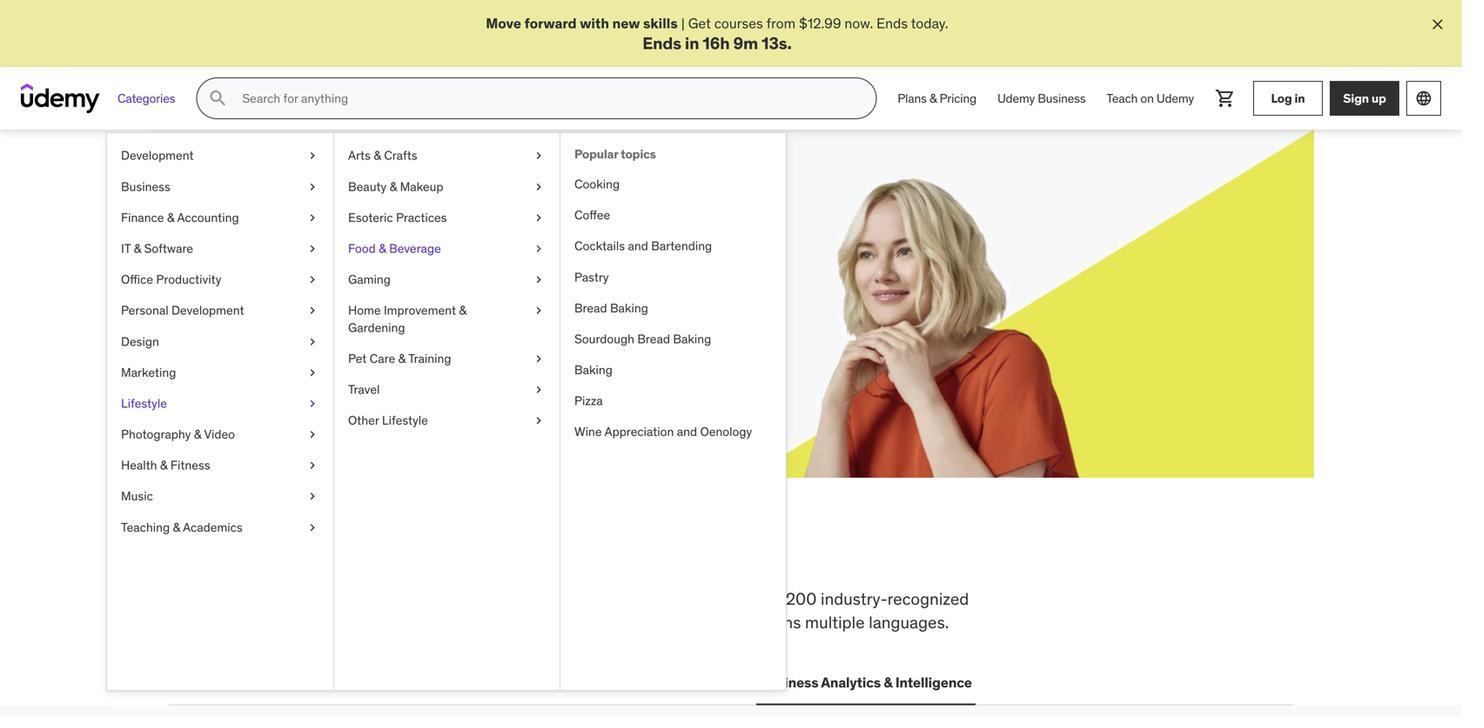 Task type: vqa. For each thing, say whether or not it's contained in the screenshot.
Baking
yes



Task type: describe. For each thing, give the bounding box(es) containing it.
plans
[[898, 90, 927, 106]]

xsmall image for photography & video
[[306, 426, 319, 443]]

& for pricing
[[930, 90, 937, 106]]

& for software
[[134, 241, 141, 256]]

it certifications
[[313, 674, 416, 691]]

esoteric practices link
[[334, 202, 560, 233]]

2 as from the left
[[525, 249, 539, 267]]

industry-
[[821, 589, 888, 610]]

sign up
[[1343, 90, 1387, 106]]

software
[[144, 241, 193, 256]]

intelligence
[[896, 674, 972, 691]]

pet care & training
[[348, 351, 451, 366]]

udemy image
[[21, 84, 100, 113]]

productivity
[[156, 272, 221, 287]]

0 vertical spatial bread
[[575, 300, 607, 316]]

leadership button
[[433, 662, 512, 704]]

xsmall image for business
[[306, 178, 319, 195]]

place
[[657, 531, 748, 576]]

multiple
[[805, 612, 865, 633]]

home improvement & gardening
[[348, 303, 467, 335]]

0 vertical spatial development
[[121, 148, 194, 163]]

teach
[[1107, 90, 1138, 106]]

potential
[[312, 249, 367, 267]]

bread inside "link"
[[638, 331, 670, 347]]

and inside 'link'
[[628, 238, 648, 254]]

gaming
[[348, 272, 391, 287]]

log in
[[1271, 90, 1305, 106]]

beauty & makeup
[[348, 179, 444, 194]]

pricing
[[940, 90, 977, 106]]

xsmall image for personal development
[[306, 302, 319, 319]]

data science
[[529, 674, 615, 691]]

it for it & software
[[121, 241, 131, 256]]

bartending
[[651, 238, 712, 254]]

skills inside the move forward with new skills | get courses from $12.99 now. ends today. ends in 16h 9m 13s .
[[643, 14, 678, 32]]

.
[[787, 33, 792, 53]]

sign
[[1343, 90, 1369, 106]]

food
[[348, 241, 376, 256]]

& for crafts
[[374, 148, 381, 163]]

|
[[681, 14, 685, 32]]

with inside skills for your future expand your potential with a course for as little as $12.99. sale ends today.
[[370, 249, 397, 267]]

course
[[411, 249, 453, 267]]

2 udemy from the left
[[1157, 90, 1194, 106]]

rounded
[[465, 612, 527, 633]]

business for business
[[121, 179, 170, 194]]

pet
[[348, 351, 367, 366]]

web
[[172, 674, 202, 691]]

pastry
[[575, 269, 609, 285]]

cooking link
[[561, 169, 786, 200]]

0 horizontal spatial for
[[315, 206, 355, 242]]

cocktails and bartending
[[575, 238, 712, 254]]

& for academics
[[173, 520, 180, 535]]

1 vertical spatial your
[[282, 249, 308, 267]]

food & beverage
[[348, 241, 441, 256]]

video
[[204, 427, 235, 442]]

photography
[[121, 427, 191, 442]]

crafts
[[384, 148, 418, 163]]

1 udemy from the left
[[998, 90, 1035, 106]]

music
[[121, 489, 153, 504]]

business analytics & intelligence
[[760, 674, 972, 691]]

the
[[226, 531, 282, 576]]

teaching & academics
[[121, 520, 243, 535]]

xsmall image for teaching & academics
[[306, 519, 319, 536]]

2 vertical spatial in
[[548, 531, 582, 576]]

personal development
[[121, 303, 244, 318]]

certifications,
[[169, 612, 269, 633]]

design link
[[107, 326, 333, 357]]

arts & crafts
[[348, 148, 418, 163]]

plans & pricing link
[[887, 78, 987, 119]]

pizza
[[575, 393, 603, 409]]

finance
[[121, 210, 164, 225]]

over
[[750, 589, 782, 610]]

development
[[625, 612, 722, 633]]

a
[[400, 249, 407, 267]]

esoteric practices
[[348, 210, 447, 225]]

today. inside the move forward with new skills | get courses from $12.99 now. ends today. ends in 16h 9m 13s .
[[911, 14, 949, 32]]

xsmall image for finance & accounting
[[306, 209, 319, 226]]

choose a language image
[[1415, 90, 1433, 107]]

gaming link
[[334, 264, 560, 295]]

ends
[[311, 268, 341, 286]]

future
[[429, 206, 514, 242]]

cooking
[[575, 176, 620, 192]]

need
[[458, 531, 542, 576]]

arts & crafts link
[[334, 140, 560, 171]]

& for fitness
[[160, 458, 168, 473]]

for for workplace
[[726, 589, 746, 610]]

health & fitness
[[121, 458, 210, 473]]

get
[[688, 14, 711, 32]]

xsmall image for health & fitness
[[306, 457, 319, 474]]

up
[[1372, 90, 1387, 106]]

today. inside skills for your future expand your potential with a course for as little as $12.99. sale ends today.
[[344, 268, 381, 286]]

wine
[[575, 424, 602, 440]]

pastry link
[[561, 262, 786, 293]]

in inside "link"
[[1295, 90, 1305, 106]]

home
[[348, 303, 381, 318]]

popular
[[575, 146, 618, 162]]

data science button
[[526, 662, 618, 704]]

xsmall image for food & beverage
[[532, 240, 546, 257]]

fitness
[[171, 458, 210, 473]]

on
[[1141, 90, 1154, 106]]

skills inside 'covering critical workplace skills to technical topics, including prep content for over 200 industry-recognized certifications, our catalog supports well-rounded professional development and spans multiple languages.'
[[373, 589, 410, 610]]

log in link
[[1254, 81, 1323, 116]]

in inside the move forward with new skills | get courses from $12.99 now. ends today. ends in 16h 9m 13s .
[[685, 33, 699, 53]]

skills for your future expand your potential with a course for as little as $12.99. sale ends today.
[[232, 206, 539, 286]]

$12.99
[[799, 14, 841, 32]]

office productivity link
[[107, 264, 333, 295]]

web development
[[172, 674, 292, 691]]

baking link
[[561, 355, 786, 386]]

appreciation
[[605, 424, 674, 440]]

travel link
[[334, 374, 560, 405]]

personal
[[121, 303, 169, 318]]

food & beverage element
[[560, 133, 786, 690]]

professional
[[531, 612, 621, 633]]

it for it certifications
[[313, 674, 324, 691]]

bread baking link
[[561, 293, 786, 324]]

including
[[556, 589, 623, 610]]

well-
[[429, 612, 465, 633]]

1 horizontal spatial and
[[677, 424, 697, 440]]

xsmall image for office productivity
[[306, 271, 319, 288]]

2 horizontal spatial business
[[1038, 90, 1086, 106]]

baking inside "link"
[[673, 331, 711, 347]]

xsmall image for marketing
[[306, 364, 319, 381]]

other lifestyle link
[[334, 405, 560, 436]]

xsmall image for other lifestyle
[[532, 412, 546, 429]]

workplace
[[293, 589, 369, 610]]



Task type: locate. For each thing, give the bounding box(es) containing it.
0 horizontal spatial in
[[548, 531, 582, 576]]

xsmall image inside 'personal development' link
[[306, 302, 319, 319]]

popular topics
[[575, 146, 656, 162]]

xsmall image
[[532, 178, 546, 195], [532, 209, 546, 226], [306, 240, 319, 257], [532, 240, 546, 257], [306, 271, 319, 288], [532, 271, 546, 288], [306, 302, 319, 319], [532, 302, 546, 319], [306, 333, 319, 350], [532, 350, 546, 367], [306, 364, 319, 381], [532, 381, 546, 398]]

0 horizontal spatial and
[[628, 238, 648, 254]]

close image
[[1429, 16, 1447, 33]]

sourdough
[[575, 331, 635, 347]]

xsmall image inside food & beverage link
[[532, 240, 546, 257]]

xsmall image inside music link
[[306, 488, 319, 505]]

1 horizontal spatial ends
[[877, 14, 908, 32]]

1 horizontal spatial bread
[[638, 331, 670, 347]]

& up office
[[134, 241, 141, 256]]

xsmall image inside beauty & makeup 'link'
[[532, 178, 546, 195]]

& right beauty
[[390, 179, 397, 194]]

xsmall image inside business link
[[306, 178, 319, 195]]

improvement
[[384, 303, 456, 318]]

prep
[[627, 589, 661, 610]]

for up potential
[[315, 206, 355, 242]]

1 vertical spatial business
[[121, 179, 170, 194]]

udemy right on
[[1157, 90, 1194, 106]]

0 horizontal spatial as
[[477, 249, 491, 267]]

as right little
[[525, 249, 539, 267]]

lifestyle
[[121, 396, 167, 411], [382, 413, 428, 428]]

coffee
[[575, 207, 610, 223]]

xsmall image for travel
[[532, 381, 546, 398]]

for left over
[[726, 589, 746, 610]]

xsmall image for pet care & training
[[532, 350, 546, 367]]

development for web
[[205, 674, 292, 691]]

all
[[169, 531, 220, 576]]

1 horizontal spatial it
[[313, 674, 324, 691]]

recognized
[[888, 589, 969, 610]]

teach on udemy link
[[1096, 78, 1205, 119]]

data
[[529, 674, 560, 691]]

it up office
[[121, 241, 131, 256]]

& right arts
[[374, 148, 381, 163]]

categories
[[118, 90, 175, 106]]

2 vertical spatial skills
[[373, 589, 410, 610]]

business for business analytics & intelligence
[[760, 674, 819, 691]]

1 horizontal spatial today.
[[911, 14, 949, 32]]

2 vertical spatial baking
[[575, 362, 613, 378]]

& right "care"
[[398, 351, 406, 366]]

music link
[[107, 481, 333, 512]]

2 horizontal spatial for
[[726, 589, 746, 610]]

beauty
[[348, 179, 387, 194]]

0 vertical spatial with
[[580, 14, 609, 32]]

and down over
[[726, 612, 754, 633]]

0 vertical spatial for
[[315, 206, 355, 242]]

sourdough bread baking link
[[561, 324, 786, 355]]

for inside 'covering critical workplace skills to technical topics, including prep content for over 200 industry-recognized certifications, our catalog supports well-rounded professional development and spans multiple languages.'
[[726, 589, 746, 610]]

2 horizontal spatial in
[[1295, 90, 1305, 106]]

development right web
[[205, 674, 292, 691]]

xsmall image inside finance & accounting link
[[306, 209, 319, 226]]

your
[[361, 206, 424, 242], [282, 249, 308, 267]]

office
[[121, 272, 153, 287]]

business inside button
[[760, 674, 819, 691]]

& right health
[[160, 458, 168, 473]]

skills left |
[[643, 14, 678, 32]]

skills
[[643, 14, 678, 32], [288, 531, 382, 576], [373, 589, 410, 610]]

covering
[[169, 589, 235, 610]]

it inside button
[[313, 674, 324, 691]]

xsmall image inside the development link
[[306, 147, 319, 164]]

udemy business
[[998, 90, 1086, 106]]

practices
[[396, 210, 447, 225]]

0 vertical spatial and
[[628, 238, 648, 254]]

courses
[[714, 14, 763, 32]]

academics
[[183, 520, 243, 535]]

design
[[121, 334, 159, 349]]

0 horizontal spatial ends
[[643, 33, 682, 53]]

0 horizontal spatial with
[[370, 249, 397, 267]]

business up finance
[[121, 179, 170, 194]]

oenology
[[700, 424, 752, 440]]

all the skills you need in one place
[[169, 531, 748, 576]]

wine appreciation and oenology link
[[561, 417, 786, 448]]

xsmall image inside office productivity link
[[306, 271, 319, 288]]

xsmall image for music
[[306, 488, 319, 505]]

xsmall image inside it & software link
[[306, 240, 319, 257]]

catalog
[[301, 612, 356, 633]]

in right 'log'
[[1295, 90, 1305, 106]]

& right 'plans' on the top right of the page
[[930, 90, 937, 106]]

it left certifications
[[313, 674, 324, 691]]

bread down bread baking link at the top of the page
[[638, 331, 670, 347]]

xsmall image for development
[[306, 147, 319, 164]]

1 vertical spatial lifestyle
[[382, 413, 428, 428]]

photography & video link
[[107, 419, 333, 450]]

1 as from the left
[[477, 249, 491, 267]]

analytics
[[821, 674, 881, 691]]

xsmall image inside health & fitness link
[[306, 457, 319, 474]]

xsmall image for home improvement & gardening
[[532, 302, 546, 319]]

office productivity
[[121, 272, 221, 287]]

xsmall image inside home improvement & gardening link
[[532, 302, 546, 319]]

1 vertical spatial bread
[[638, 331, 670, 347]]

2 horizontal spatial and
[[726, 612, 754, 633]]

as left little
[[477, 249, 491, 267]]

in down get at the top of the page
[[685, 33, 699, 53]]

xsmall image for esoteric practices
[[532, 209, 546, 226]]

xsmall image inside arts & crafts link
[[532, 147, 546, 164]]

xsmall image for arts & crafts
[[532, 147, 546, 164]]

and inside 'covering critical workplace skills to technical topics, including prep content for over 200 industry-recognized certifications, our catalog supports well-rounded professional development and spans multiple languages.'
[[726, 612, 754, 633]]

arts
[[348, 148, 371, 163]]

0 vertical spatial baking
[[610, 300, 648, 316]]

lifestyle inside other lifestyle link
[[382, 413, 428, 428]]

baking up pizza
[[575, 362, 613, 378]]

& for beverage
[[379, 241, 386, 256]]

xsmall image for beauty & makeup
[[532, 178, 546, 195]]

1 horizontal spatial in
[[685, 33, 699, 53]]

as
[[477, 249, 491, 267], [525, 249, 539, 267]]

0 horizontal spatial lifestyle
[[121, 396, 167, 411]]

travel
[[348, 382, 380, 397]]

xsmall image inside teaching & academics link
[[306, 519, 319, 536]]

1 vertical spatial skills
[[288, 531, 382, 576]]

it & software
[[121, 241, 193, 256]]

plans & pricing
[[898, 90, 977, 106]]

& down the gaming link on the top left of page
[[459, 303, 467, 318]]

xsmall image for gaming
[[532, 271, 546, 288]]

development for personal
[[171, 303, 244, 318]]

sign up link
[[1330, 81, 1400, 116]]

0 horizontal spatial it
[[121, 241, 131, 256]]

2 vertical spatial and
[[726, 612, 754, 633]]

move forward with new skills | get courses from $12.99 now. ends today. ends in 16h 9m 13s .
[[486, 14, 949, 53]]

bread down pastry
[[575, 300, 607, 316]]

xsmall image inside photography & video link
[[306, 426, 319, 443]]

with inside the move forward with new skills | get courses from $12.99 now. ends today. ends in 16h 9m 13s .
[[580, 14, 609, 32]]

business link
[[107, 171, 333, 202]]

baking up sourdough bread baking
[[610, 300, 648, 316]]

xsmall image inside esoteric practices link
[[532, 209, 546, 226]]

move
[[486, 14, 521, 32]]

1 horizontal spatial lifestyle
[[382, 413, 428, 428]]

& for makeup
[[390, 179, 397, 194]]

0 horizontal spatial udemy
[[998, 90, 1035, 106]]

1 horizontal spatial udemy
[[1157, 90, 1194, 106]]

xsmall image inside pet care & training link
[[532, 350, 546, 367]]

1 vertical spatial in
[[1295, 90, 1305, 106]]

lifestyle down marketing
[[121, 396, 167, 411]]

log
[[1271, 90, 1292, 106]]

xsmall image inside the gaming link
[[532, 271, 546, 288]]

udemy right the pricing
[[998, 90, 1035, 106]]

finance & accounting link
[[107, 202, 333, 233]]

0 vertical spatial lifestyle
[[121, 396, 167, 411]]

submit search image
[[207, 88, 228, 109]]

16h 9m 13s
[[703, 33, 787, 53]]

esoteric
[[348, 210, 393, 225]]

xsmall image inside lifestyle "link"
[[306, 395, 319, 412]]

1 horizontal spatial for
[[456, 249, 473, 267]]

udemy business link
[[987, 78, 1096, 119]]

& left video
[[194, 427, 201, 442]]

ends
[[877, 14, 908, 32], [643, 33, 682, 53]]

skills
[[232, 206, 310, 242]]

& inside button
[[884, 674, 893, 691]]

xsmall image inside the design link
[[306, 333, 319, 350]]

accounting
[[177, 210, 239, 225]]

0 horizontal spatial bread
[[575, 300, 607, 316]]

skills up supports
[[373, 589, 410, 610]]

& right food
[[379, 241, 386, 256]]

xsmall image inside other lifestyle link
[[532, 412, 546, 429]]

and right cocktails
[[628, 238, 648, 254]]

with left a
[[370, 249, 397, 267]]

1 vertical spatial baking
[[673, 331, 711, 347]]

business left teach
[[1038, 90, 1086, 106]]

development inside button
[[205, 674, 292, 691]]

& for video
[[194, 427, 201, 442]]

xsmall image inside travel link
[[532, 381, 546, 398]]

2 vertical spatial business
[[760, 674, 819, 691]]

2 vertical spatial for
[[726, 589, 746, 610]]

2 vertical spatial development
[[205, 674, 292, 691]]

sale
[[280, 268, 307, 286]]

today. right now.
[[911, 14, 949, 32]]

0 vertical spatial in
[[685, 33, 699, 53]]

for for your
[[456, 249, 473, 267]]

0 vertical spatial skills
[[643, 14, 678, 32]]

development down office productivity link
[[171, 303, 244, 318]]

0 horizontal spatial your
[[282, 249, 308, 267]]

topics
[[621, 146, 656, 162]]

xsmall image for design
[[306, 333, 319, 350]]

food & beverage link
[[334, 233, 560, 264]]

communication
[[636, 674, 739, 691]]

business analytics & intelligence button
[[756, 662, 976, 704]]

development
[[121, 148, 194, 163], [171, 303, 244, 318], [205, 674, 292, 691]]

0 horizontal spatial today.
[[344, 268, 381, 286]]

lifestyle inside lifestyle "link"
[[121, 396, 167, 411]]

today. down food
[[344, 268, 381, 286]]

1 vertical spatial today.
[[344, 268, 381, 286]]

with left new
[[580, 14, 609, 32]]

1 horizontal spatial as
[[525, 249, 539, 267]]

and down pizza link
[[677, 424, 697, 440]]

in up the including
[[548, 531, 582, 576]]

development down categories dropdown button
[[121, 148, 194, 163]]

& inside 'link'
[[390, 179, 397, 194]]

0 vertical spatial today.
[[911, 14, 949, 32]]

& right teaching
[[173, 520, 180, 535]]

0 horizontal spatial business
[[121, 179, 170, 194]]

1 horizontal spatial your
[[361, 206, 424, 242]]

xsmall image for it & software
[[306, 240, 319, 257]]

& right analytics
[[884, 674, 893, 691]]

business
[[1038, 90, 1086, 106], [121, 179, 170, 194], [760, 674, 819, 691]]

for right course
[[456, 249, 473, 267]]

sourdough bread baking
[[575, 331, 711, 347]]

& right finance
[[167, 210, 174, 225]]

one
[[588, 531, 651, 576]]

you
[[389, 531, 451, 576]]

coffee link
[[561, 200, 786, 231]]

from
[[767, 14, 796, 32]]

baking down bread baking link at the top of the page
[[673, 331, 711, 347]]

personal development link
[[107, 295, 333, 326]]

1 horizontal spatial business
[[760, 674, 819, 691]]

ends down |
[[643, 33, 682, 53]]

photography & video
[[121, 427, 235, 442]]

ends right now.
[[877, 14, 908, 32]]

1 vertical spatial for
[[456, 249, 473, 267]]

pet care & training link
[[334, 343, 560, 374]]

1 vertical spatial and
[[677, 424, 697, 440]]

0 vertical spatial your
[[361, 206, 424, 242]]

0 vertical spatial it
[[121, 241, 131, 256]]

1 vertical spatial with
[[370, 249, 397, 267]]

1 vertical spatial it
[[313, 674, 324, 691]]

languages.
[[869, 612, 949, 633]]

skills up workplace
[[288, 531, 382, 576]]

& inside home improvement & gardening
[[459, 303, 467, 318]]

& for accounting
[[167, 210, 174, 225]]

Search for anything text field
[[239, 84, 855, 113]]

lifestyle right other
[[382, 413, 428, 428]]

business down spans
[[760, 674, 819, 691]]

content
[[665, 589, 722, 610]]

0 vertical spatial business
[[1038, 90, 1086, 106]]

xsmall image for lifestyle
[[306, 395, 319, 412]]

beverage
[[389, 241, 441, 256]]

xsmall image inside marketing link
[[306, 364, 319, 381]]

1 vertical spatial development
[[171, 303, 244, 318]]

xsmall image
[[306, 147, 319, 164], [532, 147, 546, 164], [306, 178, 319, 195], [306, 209, 319, 226], [306, 395, 319, 412], [532, 412, 546, 429], [306, 426, 319, 443], [306, 457, 319, 474], [306, 488, 319, 505], [306, 519, 319, 536]]

bread
[[575, 300, 607, 316], [638, 331, 670, 347]]

1 horizontal spatial with
[[580, 14, 609, 32]]

shopping cart with 0 items image
[[1215, 88, 1236, 109]]

it & software link
[[107, 233, 333, 264]]



